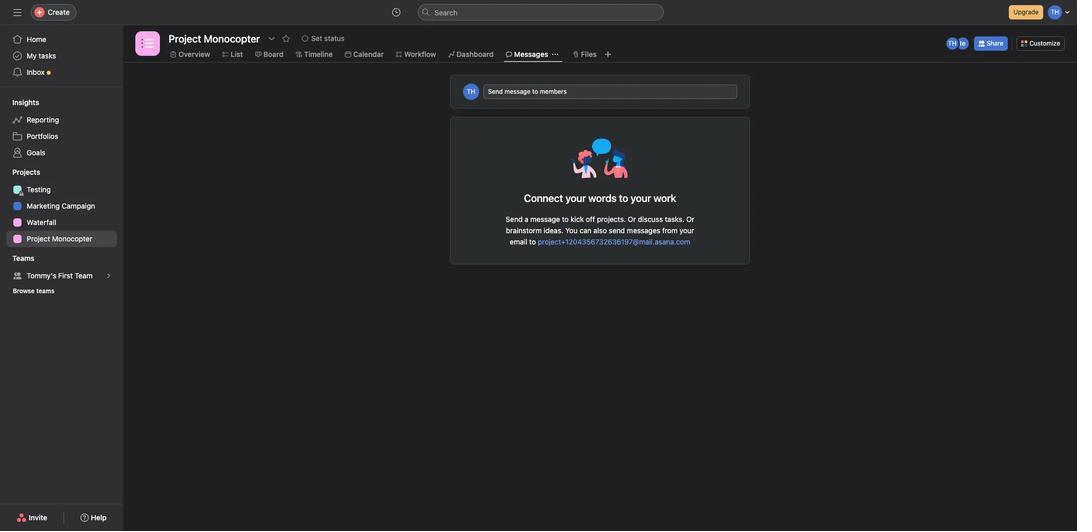 Task type: vqa. For each thing, say whether or not it's contained in the screenshot.
BOARD "image"
no



Task type: describe. For each thing, give the bounding box(es) containing it.
can
[[580, 226, 592, 235]]

discuss
[[638, 215, 664, 224]]

home link
[[6, 31, 117, 48]]

send for send message to members
[[488, 88, 503, 95]]

calendar
[[353, 50, 384, 58]]

goals link
[[6, 145, 117, 161]]

send a message to kick off projects. or discuss tasks. or brainstorm ideas. you can also send messages from your email to
[[506, 215, 695, 246]]

my tasks
[[27, 51, 56, 60]]

0 vertical spatial your
[[566, 192, 587, 204]]

first
[[58, 271, 73, 280]]

to left kick
[[562, 215, 569, 224]]

insights button
[[0, 97, 39, 108]]

projects element
[[0, 163, 123, 249]]

my tasks link
[[6, 48, 117, 64]]

overview
[[179, 50, 210, 58]]

connect
[[524, 192, 564, 204]]

send
[[609, 226, 626, 235]]

project monocopter
[[27, 234, 92, 243]]

project monocopter link
[[6, 231, 117, 247]]

tab actions image
[[553, 51, 559, 57]]

reporting link
[[6, 112, 117, 128]]

kick
[[571, 215, 584, 224]]

waterfall
[[27, 218, 56, 227]]

marketing campaign
[[27, 202, 95, 210]]

waterfall link
[[6, 214, 117, 231]]

teams
[[36, 287, 55, 295]]

invite
[[29, 514, 47, 522]]

connect your words to your work
[[524, 192, 677, 204]]

timeline link
[[296, 49, 333, 60]]

share button
[[975, 36, 1009, 51]]

from
[[663, 226, 678, 235]]

calendar link
[[345, 49, 384, 60]]

insights
[[12, 98, 39, 107]]

hide sidebar image
[[13, 8, 22, 16]]

files link
[[573, 49, 597, 60]]

message inside 'send a message to kick off projects. or discuss tasks. or brainstorm ideas. you can also send messages from your email to'
[[531, 215, 561, 224]]

also
[[594, 226, 607, 235]]

messages
[[515, 50, 549, 58]]

workflow link
[[396, 49, 436, 60]]

0 vertical spatial th
[[949, 40, 957, 47]]

overview link
[[170, 49, 210, 60]]

to inside button
[[533, 88, 538, 95]]

Search tasks, projects, and more text field
[[418, 4, 664, 21]]

tommy's first team link
[[6, 268, 117, 284]]

tommy's first team
[[27, 271, 93, 280]]

email
[[510, 238, 528, 246]]

2 or from the left
[[687, 215, 695, 224]]

send message to members button
[[484, 85, 738, 99]]

your inside 'send a message to kick off projects. or discuss tasks. or brainstorm ideas. you can also send messages from your email to'
[[680, 226, 695, 235]]

goals
[[27, 148, 45, 157]]

monocopter
[[52, 234, 92, 243]]

list
[[231, 50, 243, 58]]

tommy's
[[27, 271, 56, 280]]

portfolios link
[[6, 128, 117, 145]]

to right email
[[530, 238, 536, 246]]

send message to members
[[488, 88, 567, 95]]

browse teams button
[[8, 284, 59, 299]]

teams element
[[0, 249, 123, 301]]

my
[[27, 51, 37, 60]]

to right words
[[620, 192, 629, 204]]

help
[[91, 514, 107, 522]]

history image
[[392, 8, 400, 16]]

messages
[[627, 226, 661, 235]]

customize
[[1030, 40, 1061, 47]]

send for send a message to kick off projects. or discuss tasks. or brainstorm ideas. you can also send messages from your email to
[[506, 215, 523, 224]]

list image
[[142, 37, 154, 50]]

projects.
[[597, 215, 626, 224]]

inbox
[[27, 68, 45, 76]]

project+1204356732636197@mail.asana.com link
[[538, 238, 691, 246]]



Task type: locate. For each thing, give the bounding box(es) containing it.
files
[[582, 50, 597, 58]]

set status
[[311, 34, 345, 43]]

global element
[[0, 25, 123, 87]]

1 vertical spatial message
[[531, 215, 561, 224]]

campaign
[[62, 202, 95, 210]]

th down dashboard link
[[467, 88, 476, 95]]

your work
[[631, 192, 677, 204]]

or right tasks.
[[687, 215, 695, 224]]

see details, tommy's first team image
[[106, 273, 112, 279]]

reporting
[[27, 115, 59, 124]]

portfolios
[[27, 132, 58, 141]]

your down tasks.
[[680, 226, 695, 235]]

a
[[525, 215, 529, 224]]

marketing
[[27, 202, 60, 210]]

or
[[628, 215, 636, 224], [687, 215, 695, 224]]

testing link
[[6, 182, 117, 198]]

brainstorm
[[506, 226, 542, 235]]

project+1204356732636197@mail.asana.com
[[538, 238, 691, 246]]

projects button
[[0, 167, 40, 178]]

timeline
[[304, 50, 333, 58]]

0 vertical spatial send
[[488, 88, 503, 95]]

members
[[540, 88, 567, 95]]

dashboard link
[[449, 49, 494, 60]]

ideas.
[[544, 226, 564, 235]]

marketing campaign link
[[6, 198, 117, 214]]

upgrade
[[1014, 8, 1040, 16]]

dashboard
[[457, 50, 494, 58]]

team
[[75, 271, 93, 280]]

tasks.
[[665, 215, 685, 224]]

you
[[566, 226, 578, 235]]

create
[[48, 8, 70, 16]]

0 vertical spatial message
[[505, 88, 531, 95]]

off
[[586, 215, 596, 224]]

board
[[264, 50, 284, 58]]

browse
[[13, 287, 35, 295]]

messages link
[[506, 49, 549, 60]]

0 horizontal spatial th
[[467, 88, 476, 95]]

inbox link
[[6, 64, 117, 81]]

words
[[589, 192, 617, 204]]

1 vertical spatial send
[[506, 215, 523, 224]]

message up ideas.
[[531, 215, 561, 224]]

1 vertical spatial th
[[467, 88, 476, 95]]

add tab image
[[604, 50, 613, 58]]

status
[[324, 34, 345, 43]]

send inside 'send a message to kick off projects. or discuss tasks. or brainstorm ideas. you can also send messages from your email to'
[[506, 215, 523, 224]]

th
[[949, 40, 957, 47], [467, 88, 476, 95]]

1 horizontal spatial your
[[680, 226, 695, 235]]

1 horizontal spatial th
[[949, 40, 957, 47]]

show options image
[[268, 34, 276, 43]]

1 horizontal spatial send
[[506, 215, 523, 224]]

0 horizontal spatial your
[[566, 192, 587, 204]]

help button
[[74, 509, 113, 527]]

workflow
[[405, 50, 436, 58]]

your up kick
[[566, 192, 587, 204]]

or up messages
[[628, 215, 636, 224]]

testing
[[27, 185, 51, 194]]

tasks
[[39, 51, 56, 60]]

teams
[[12, 254, 34, 263]]

projects
[[12, 168, 40, 177]]

upgrade button
[[1010, 5, 1044, 19]]

None text field
[[166, 29, 263, 48]]

te
[[961, 40, 966, 47]]

1 vertical spatial your
[[680, 226, 695, 235]]

1 horizontal spatial or
[[687, 215, 695, 224]]

send inside send message to members button
[[488, 88, 503, 95]]

your
[[566, 192, 587, 204], [680, 226, 695, 235]]

project
[[27, 234, 50, 243]]

board link
[[255, 49, 284, 60]]

send left a
[[506, 215, 523, 224]]

insights element
[[0, 93, 123, 163]]

add to starred image
[[282, 34, 290, 43]]

0 horizontal spatial or
[[628, 215, 636, 224]]

send
[[488, 88, 503, 95], [506, 215, 523, 224]]

browse teams
[[13, 287, 55, 295]]

create button
[[31, 4, 76, 21]]

to
[[533, 88, 538, 95], [620, 192, 629, 204], [562, 215, 569, 224], [530, 238, 536, 246]]

home
[[27, 35, 46, 44]]

send down dashboard
[[488, 88, 503, 95]]

message
[[505, 88, 531, 95], [531, 215, 561, 224]]

teams button
[[0, 253, 34, 264]]

customize button
[[1018, 36, 1066, 51]]

list link
[[223, 49, 243, 60]]

invite button
[[10, 509, 54, 527]]

0 horizontal spatial send
[[488, 88, 503, 95]]

th left te
[[949, 40, 957, 47]]

1 or from the left
[[628, 215, 636, 224]]

set status button
[[298, 31, 349, 46]]

share
[[988, 40, 1004, 47]]

message left members
[[505, 88, 531, 95]]

to left members
[[533, 88, 538, 95]]

message inside button
[[505, 88, 531, 95]]

set
[[311, 34, 323, 43]]



